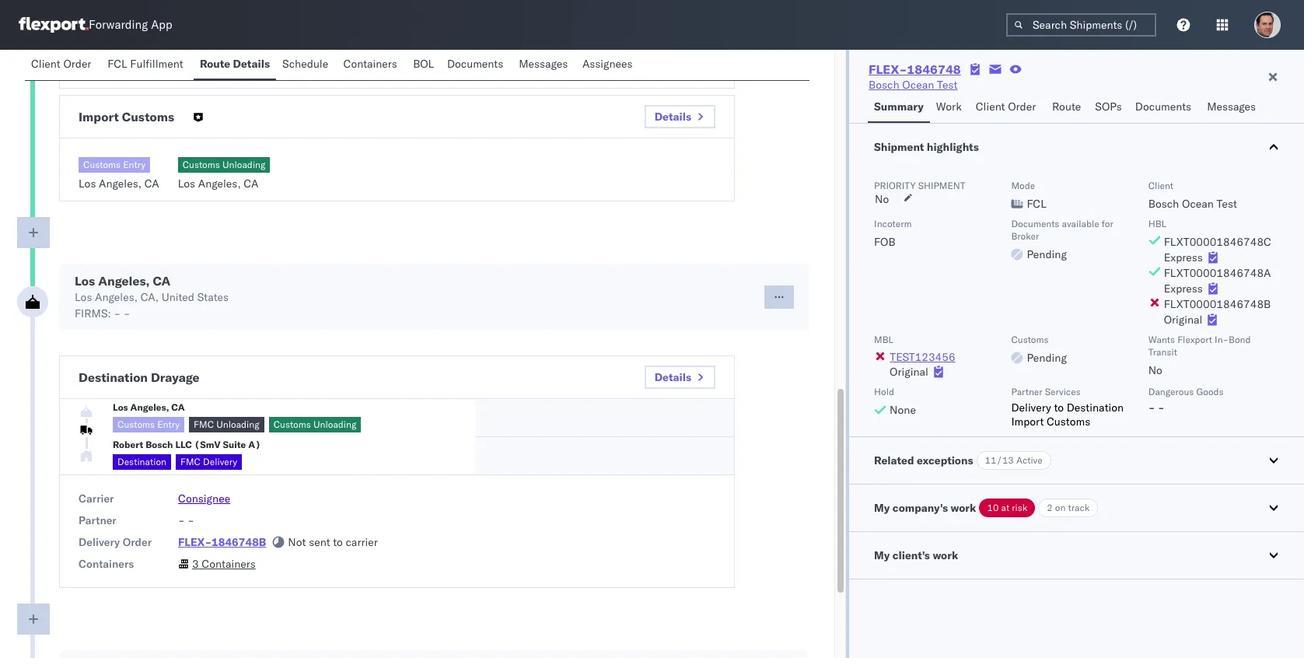 Task type: locate. For each thing, give the bounding box(es) containing it.
2 vertical spatial documents
[[1012, 218, 1060, 230]]

1 pending from the top
[[1027, 247, 1068, 261]]

carrier up delivery order
[[79, 492, 114, 506]]

carrier down forwarding app link
[[79, 36, 114, 50]]

active
[[1017, 454, 1043, 466]]

route for route details
[[200, 57, 230, 71]]

ca inside customs unloading los angeles, ca
[[244, 177, 259, 191]]

united
[[162, 290, 195, 304]]

0 vertical spatial bosch
[[869, 78, 900, 92]]

0 vertical spatial ocean
[[903, 78, 935, 92]]

route right fulfillment on the top
[[200, 57, 230, 71]]

1 horizontal spatial bosch
[[869, 78, 900, 92]]

3 right fulfillment on the top
[[192, 58, 199, 72]]

my
[[875, 501, 890, 515], [875, 549, 890, 563]]

1 horizontal spatial to
[[1055, 401, 1065, 415]]

pending up services
[[1027, 351, 1068, 365]]

1846748b
[[212, 535, 266, 549]]

on
[[1056, 502, 1066, 514]]

los inside customs unloading los angeles, ca
[[178, 177, 195, 191]]

fcl down mode
[[1027, 197, 1047, 211]]

fmc
[[194, 418, 214, 430], [181, 456, 201, 468]]

3
[[192, 58, 199, 72], [192, 557, 199, 571]]

bosch inside bosch ocean test link
[[869, 78, 900, 92]]

fcl down forwarding on the top left of page
[[108, 57, 127, 71]]

client order down flexport. image
[[31, 57, 91, 71]]

0 horizontal spatial messages
[[519, 57, 568, 71]]

fcl inside button
[[108, 57, 127, 71]]

in-
[[1215, 334, 1229, 345]]

0 vertical spatial partner
[[1012, 386, 1043, 398]]

partner left services
[[1012, 386, 1043, 398]]

documents right sops 'button'
[[1136, 100, 1192, 114]]

0 vertical spatial fmc
[[194, 418, 214, 430]]

destination inside partner services delivery to destination import customs
[[1067, 401, 1125, 415]]

0 vertical spatial pending
[[1027, 247, 1068, 261]]

to down services
[[1055, 401, 1065, 415]]

1 vertical spatial carrier
[[79, 492, 114, 506]]

pending
[[1027, 247, 1068, 261], [1027, 351, 1068, 365]]

highlights
[[927, 140, 980, 154]]

los
[[79, 177, 96, 191], [178, 177, 195, 191], [75, 273, 95, 289], [75, 290, 92, 304], [113, 401, 128, 413]]

0 vertical spatial to
[[1055, 401, 1065, 415]]

1 vertical spatial my
[[875, 549, 890, 563]]

express for flxt00001846748a
[[1165, 282, 1203, 296]]

0 vertical spatial fcl
[[108, 57, 127, 71]]

0 vertical spatial carrier
[[79, 36, 114, 50]]

1 vertical spatial bosch
[[1149, 197, 1180, 211]]

ca inside customs entry los angeles, ca
[[144, 177, 159, 191]]

partner up delivery order
[[79, 514, 117, 528]]

customs for customs entry los angeles, ca
[[83, 159, 121, 170]]

details button
[[645, 105, 716, 128], [645, 366, 716, 389]]

1 vertical spatial fmc
[[181, 456, 201, 468]]

containers down forwarding app link
[[79, 58, 134, 72]]

2 horizontal spatial delivery
[[1012, 401, 1052, 415]]

flex- up 'bosch ocean test'
[[869, 61, 908, 77]]

0 vertical spatial messages button
[[513, 50, 576, 80]]

2 vertical spatial delivery
[[79, 535, 120, 549]]

1 horizontal spatial client order
[[976, 100, 1037, 114]]

carrier for containers
[[79, 36, 114, 50]]

1 vertical spatial import
[[1012, 415, 1045, 429]]

bosch up the 'summary'
[[869, 78, 900, 92]]

2 3 from the top
[[192, 557, 199, 571]]

1 horizontal spatial route
[[1053, 100, 1082, 114]]

fcl for fcl fulfillment
[[108, 57, 127, 71]]

ocean inside client bosch ocean test incoterm fob
[[1183, 197, 1215, 211]]

1 vertical spatial original
[[890, 365, 929, 379]]

pending down broker
[[1027, 247, 1068, 261]]

carrier
[[79, 36, 114, 50], [79, 492, 114, 506]]

destination
[[79, 370, 148, 385], [1067, 401, 1125, 415], [117, 456, 167, 468]]

los angeles, ca los angeles, ca, united states firms: - -
[[75, 273, 229, 321]]

documents button
[[441, 50, 513, 80], [1130, 93, 1202, 123]]

1 vertical spatial fcl
[[1027, 197, 1047, 211]]

0 horizontal spatial flex-
[[178, 535, 212, 549]]

0 vertical spatial work
[[951, 501, 977, 515]]

work button
[[930, 93, 970, 123]]

0 vertical spatial entry
[[123, 159, 146, 170]]

1 vertical spatial client
[[976, 100, 1006, 114]]

ca
[[144, 177, 159, 191], [244, 177, 259, 191], [153, 273, 171, 289], [171, 401, 185, 413]]

not
[[288, 535, 306, 549]]

flxt00001846748c
[[1165, 235, 1272, 249]]

3 containers right fulfillment on the top
[[192, 58, 256, 72]]

1 vertical spatial to
[[333, 535, 343, 549]]

flex- for 1846748b
[[178, 535, 212, 549]]

destination up los angeles, ca
[[79, 370, 148, 385]]

0 horizontal spatial client order button
[[25, 50, 101, 80]]

route up shipment highlights button
[[1053, 100, 1082, 114]]

0 vertical spatial documents
[[447, 57, 504, 71]]

work left the 10
[[951, 501, 977, 515]]

1 vertical spatial ocean
[[1183, 197, 1215, 211]]

fmc for fmc unloading
[[194, 418, 214, 430]]

entry for customs entry los angeles, ca
[[123, 159, 146, 170]]

1 horizontal spatial messages
[[1208, 100, 1257, 114]]

3 containers
[[192, 58, 256, 72], [192, 557, 256, 571]]

documents button right sops
[[1130, 93, 1202, 123]]

2 vertical spatial client
[[1149, 180, 1174, 191]]

1 vertical spatial express
[[1165, 282, 1203, 296]]

client
[[31, 57, 60, 71], [976, 100, 1006, 114], [1149, 180, 1174, 191]]

summary
[[875, 100, 924, 114]]

- -
[[178, 514, 195, 528]]

client up hbl
[[1149, 180, 1174, 191]]

0 vertical spatial client order button
[[25, 50, 101, 80]]

wants flexport in-bond transit no
[[1149, 334, 1252, 377]]

documents button right bol
[[441, 50, 513, 80]]

1 vertical spatial 3 containers
[[192, 557, 256, 571]]

0 horizontal spatial entry
[[123, 159, 146, 170]]

robert
[[113, 439, 143, 451]]

documents
[[447, 57, 504, 71], [1136, 100, 1192, 114], [1012, 218, 1060, 230]]

express for flxt00001846748c
[[1165, 251, 1203, 265]]

documents right bol button
[[447, 57, 504, 71]]

Search Shipments (/) text field
[[1007, 13, 1157, 37]]

1 horizontal spatial partner
[[1012, 386, 1043, 398]]

to right sent
[[333, 535, 343, 549]]

1 details button from the top
[[645, 105, 716, 128]]

fmc up (smv
[[194, 418, 214, 430]]

1 horizontal spatial fcl
[[1027, 197, 1047, 211]]

bosch inside client bosch ocean test incoterm fob
[[1149, 197, 1180, 211]]

customs for customs
[[1012, 334, 1049, 345]]

0 horizontal spatial ocean
[[903, 78, 935, 92]]

original up flexport
[[1165, 313, 1203, 327]]

2 carrier from the top
[[79, 492, 114, 506]]

1 carrier from the top
[[79, 36, 114, 50]]

0 vertical spatial order
[[63, 57, 91, 71]]

unloading for fmc unloading
[[216, 418, 260, 430]]

entry up "llc"
[[157, 418, 180, 430]]

mbl
[[875, 334, 894, 345]]

dangerous goods - -
[[1149, 386, 1224, 415]]

1 my from the top
[[875, 501, 890, 515]]

10 at risk
[[988, 502, 1028, 514]]

customs inside customs unloading los angeles, ca
[[183, 159, 220, 170]]

los inside customs entry los angeles, ca
[[79, 177, 96, 191]]

forwarding
[[89, 17, 148, 32]]

customs
[[122, 109, 174, 124], [83, 159, 121, 170], [183, 159, 220, 170], [1012, 334, 1049, 345], [1047, 415, 1091, 429], [117, 418, 155, 430], [274, 418, 311, 430]]

1 vertical spatial order
[[1009, 100, 1037, 114]]

2 express from the top
[[1165, 282, 1203, 296]]

1 vertical spatial details
[[655, 110, 692, 124]]

services
[[1046, 386, 1081, 398]]

carrier
[[346, 535, 378, 549]]

client down flexport. image
[[31, 57, 60, 71]]

entry down import customs
[[123, 159, 146, 170]]

my left company's
[[875, 501, 890, 515]]

my inside button
[[875, 549, 890, 563]]

robert bosch llc (smv suite a)
[[113, 439, 261, 451]]

client order button down flexport. image
[[25, 50, 101, 80]]

0 vertical spatial documents button
[[441, 50, 513, 80]]

documents available for broker
[[1012, 218, 1114, 242]]

flexport. image
[[19, 17, 89, 33]]

bosch down customs entry
[[146, 439, 173, 451]]

1 vertical spatial test
[[1217, 197, 1238, 211]]

0 vertical spatial messages
[[519, 57, 568, 71]]

ocean up flxt00001846748c
[[1183, 197, 1215, 211]]

0 horizontal spatial route
[[200, 57, 230, 71]]

bosch up hbl
[[1149, 197, 1180, 211]]

hbl
[[1149, 218, 1167, 230]]

angeles, inside customs unloading los angeles, ca
[[198, 177, 241, 191]]

partner services delivery to destination import customs
[[1012, 386, 1125, 429]]

suite
[[223, 439, 246, 451]]

1 vertical spatial details button
[[645, 366, 716, 389]]

flex- down - -
[[178, 535, 212, 549]]

work right client's
[[933, 549, 959, 563]]

broker
[[1012, 230, 1040, 242]]

import up customs entry los angeles, ca
[[79, 109, 119, 124]]

containers left bol
[[344, 57, 397, 71]]

0 horizontal spatial delivery
[[79, 535, 120, 549]]

0 vertical spatial client order
[[31, 57, 91, 71]]

exceptions
[[917, 454, 974, 468]]

my left client's
[[875, 549, 890, 563]]

customs entry los angeles, ca
[[79, 159, 159, 191]]

import inside partner services delivery to destination import customs
[[1012, 415, 1045, 429]]

2 vertical spatial order
[[123, 535, 152, 549]]

fcl for fcl
[[1027, 197, 1047, 211]]

0 horizontal spatial original
[[890, 365, 929, 379]]

bol
[[413, 57, 434, 71]]

client order button right work
[[970, 93, 1047, 123]]

1 horizontal spatial client
[[976, 100, 1006, 114]]

destination for destination
[[117, 456, 167, 468]]

0 vertical spatial client
[[31, 57, 60, 71]]

3 down the flex-1846748b
[[192, 557, 199, 571]]

1 vertical spatial no
[[1149, 363, 1163, 377]]

dangerous
[[1149, 386, 1195, 398]]

customs unloading
[[274, 418, 357, 430]]

1 horizontal spatial flex-
[[869, 61, 908, 77]]

unloading inside customs unloading los angeles, ca
[[222, 159, 266, 170]]

0 vertical spatial details
[[233, 57, 270, 71]]

work inside my client's work button
[[933, 549, 959, 563]]

1 horizontal spatial documents
[[1012, 218, 1060, 230]]

bosch
[[869, 78, 900, 92], [1149, 197, 1180, 211], [146, 439, 173, 451]]

0 vertical spatial no
[[875, 192, 890, 206]]

express up flxt00001846748b
[[1165, 282, 1203, 296]]

0 vertical spatial 3 containers
[[192, 58, 256, 72]]

containers
[[344, 57, 397, 71], [79, 58, 134, 72], [202, 58, 256, 72], [79, 557, 134, 571], [202, 557, 256, 571]]

flex- for 1846748
[[869, 61, 908, 77]]

import up active
[[1012, 415, 1045, 429]]

entry for customs entry
[[157, 418, 180, 430]]

customs inside customs entry los angeles, ca
[[83, 159, 121, 170]]

unloading for customs unloading los angeles, ca
[[222, 159, 266, 170]]

ca inside los angeles, ca los angeles, ca, united states firms: - -
[[153, 273, 171, 289]]

available
[[1063, 218, 1100, 230]]

destination down services
[[1067, 401, 1125, 415]]

containers down flex-1846748b 'button'
[[202, 557, 256, 571]]

mode
[[1012, 180, 1036, 191]]

partner inside partner services delivery to destination import customs
[[1012, 386, 1043, 398]]

fmc down the "robert bosch llc (smv suite a)"
[[181, 456, 201, 468]]

1 vertical spatial partner
[[79, 514, 117, 528]]

1 vertical spatial messages
[[1208, 100, 1257, 114]]

2 my from the top
[[875, 549, 890, 563]]

0 horizontal spatial messages button
[[513, 50, 576, 80]]

flex-
[[869, 61, 908, 77], [178, 535, 212, 549]]

1 vertical spatial flex-
[[178, 535, 212, 549]]

1 horizontal spatial ocean
[[1183, 197, 1215, 211]]

test up flxt00001846748c
[[1217, 197, 1238, 211]]

2 horizontal spatial documents
[[1136, 100, 1192, 114]]

destination down robert
[[117, 456, 167, 468]]

my for my company's work
[[875, 501, 890, 515]]

1 vertical spatial work
[[933, 549, 959, 563]]

fmc for fmc delivery
[[181, 456, 201, 468]]

1 vertical spatial messages button
[[1202, 93, 1265, 123]]

1 vertical spatial documents button
[[1130, 93, 1202, 123]]

test
[[938, 78, 958, 92], [1217, 197, 1238, 211]]

partner
[[1012, 386, 1043, 398], [79, 514, 117, 528]]

route
[[200, 57, 230, 71], [1053, 100, 1082, 114]]

1 horizontal spatial no
[[1149, 363, 1163, 377]]

no
[[875, 192, 890, 206], [1149, 363, 1163, 377]]

express
[[1165, 251, 1203, 265], [1165, 282, 1203, 296]]

client right work button
[[976, 100, 1006, 114]]

1 horizontal spatial order
[[123, 535, 152, 549]]

related
[[875, 454, 915, 468]]

customs inside partner services delivery to destination import customs
[[1047, 415, 1091, 429]]

0 vertical spatial 3
[[192, 58, 199, 72]]

0 vertical spatial import
[[79, 109, 119, 124]]

test down "1846748"
[[938, 78, 958, 92]]

express up flxt00001846748a
[[1165, 251, 1203, 265]]

route for route
[[1053, 100, 1082, 114]]

1 horizontal spatial test
[[1217, 197, 1238, 211]]

pending for documents available for broker
[[1027, 247, 1068, 261]]

0 vertical spatial express
[[1165, 251, 1203, 265]]

ca,
[[141, 290, 159, 304]]

0 horizontal spatial fcl
[[108, 57, 127, 71]]

fob
[[875, 235, 896, 249]]

1 horizontal spatial original
[[1165, 313, 1203, 327]]

1 vertical spatial pending
[[1027, 351, 1068, 365]]

0 vertical spatial my
[[875, 501, 890, 515]]

0 horizontal spatial client
[[31, 57, 60, 71]]

client order
[[31, 57, 91, 71], [976, 100, 1037, 114]]

1 vertical spatial client order button
[[970, 93, 1047, 123]]

2 pending from the top
[[1027, 351, 1068, 365]]

ocean down flex-1846748 link
[[903, 78, 935, 92]]

work for my company's work
[[951, 501, 977, 515]]

no down priority
[[875, 192, 890, 206]]

1 express from the top
[[1165, 251, 1203, 265]]

1 vertical spatial 3
[[192, 557, 199, 571]]

1 3 from the top
[[192, 58, 199, 72]]

0 horizontal spatial bosch
[[146, 439, 173, 451]]

no down transit
[[1149, 363, 1163, 377]]

3 containers down flex-1846748b 'button'
[[192, 557, 256, 571]]

flex-1846748b button
[[178, 535, 266, 549]]

states
[[197, 290, 229, 304]]

1 horizontal spatial import
[[1012, 415, 1045, 429]]

original down test123456
[[890, 365, 929, 379]]

client order right work button
[[976, 100, 1037, 114]]

2 horizontal spatial client
[[1149, 180, 1174, 191]]

entry inside customs entry los angeles, ca
[[123, 159, 146, 170]]

1 horizontal spatial documents button
[[1130, 93, 1202, 123]]

documents up broker
[[1012, 218, 1060, 230]]

0 vertical spatial route
[[200, 57, 230, 71]]

containers button
[[337, 50, 407, 80]]

1 horizontal spatial delivery
[[203, 456, 237, 468]]

2 vertical spatial bosch
[[146, 439, 173, 451]]

1 vertical spatial documents
[[1136, 100, 1192, 114]]

delivery
[[1012, 401, 1052, 415], [203, 456, 237, 468], [79, 535, 120, 549]]



Task type: describe. For each thing, give the bounding box(es) containing it.
0 vertical spatial test
[[938, 78, 958, 92]]

transit
[[1149, 346, 1178, 358]]

fcl fulfillment
[[108, 57, 183, 71]]

bosch for fob
[[1149, 197, 1180, 211]]

fmc delivery
[[181, 456, 237, 468]]

my client's work
[[875, 549, 959, 563]]

shipment highlights button
[[850, 124, 1305, 170]]

sent
[[309, 535, 330, 549]]

documents inside documents available for broker
[[1012, 218, 1060, 230]]

1 3 containers from the top
[[192, 58, 256, 72]]

priority
[[875, 180, 916, 191]]

priority shipment
[[875, 180, 966, 191]]

at
[[1002, 502, 1010, 514]]

not sent to carrier
[[288, 535, 378, 549]]

1 horizontal spatial messages button
[[1202, 93, 1265, 123]]

destination for destination drayage
[[79, 370, 148, 385]]

app
[[151, 17, 172, 32]]

hold
[[875, 386, 895, 398]]

customs for customs entry
[[117, 418, 155, 430]]

customs unloading los angeles, ca
[[178, 159, 266, 191]]

destination drayage
[[79, 370, 200, 385]]

sops
[[1096, 100, 1123, 114]]

consignee
[[178, 492, 230, 506]]

bosch for a)
[[146, 439, 173, 451]]

no inside wants flexport in-bond transit no
[[1149, 363, 1163, 377]]

containers inside button
[[344, 57, 397, 71]]

customs for customs unloading
[[274, 418, 311, 430]]

0 horizontal spatial order
[[63, 57, 91, 71]]

assignees
[[583, 57, 633, 71]]

track
[[1069, 502, 1090, 514]]

my company's work
[[875, 501, 977, 515]]

11/13
[[986, 454, 1014, 466]]

1846748
[[908, 61, 962, 77]]

0 horizontal spatial to
[[333, 535, 343, 549]]

messages for messages button to the top
[[519, 57, 568, 71]]

0 vertical spatial original
[[1165, 313, 1203, 327]]

containers down delivery order
[[79, 557, 134, 571]]

bosch ocean test
[[869, 78, 958, 92]]

for
[[1102, 218, 1114, 230]]

details inside button
[[233, 57, 270, 71]]

firms:
[[75, 307, 111, 321]]

route details
[[200, 57, 270, 71]]

assignees button
[[576, 50, 642, 80]]

risk
[[1013, 502, 1028, 514]]

bosch ocean test link
[[869, 77, 958, 93]]

forwarding app link
[[19, 17, 172, 33]]

schedule button
[[276, 50, 337, 80]]

client for right client order button
[[976, 100, 1006, 114]]

unloading for customs unloading
[[314, 418, 357, 430]]

2 on track
[[1048, 502, 1090, 514]]

none
[[890, 403, 917, 417]]

test123456
[[890, 350, 956, 364]]

2 horizontal spatial order
[[1009, 100, 1037, 114]]

customs for customs unloading los angeles, ca
[[183, 159, 220, 170]]

shipment
[[875, 140, 925, 154]]

0 horizontal spatial client order
[[31, 57, 91, 71]]

route details button
[[194, 50, 276, 80]]

company's
[[893, 501, 949, 515]]

forwarding app
[[89, 17, 172, 32]]

flexport
[[1178, 334, 1213, 345]]

delivery order
[[79, 535, 152, 549]]

wants
[[1149, 334, 1176, 345]]

0 horizontal spatial documents
[[447, 57, 504, 71]]

fulfillment
[[130, 57, 183, 71]]

carrier for partner
[[79, 492, 114, 506]]

summary button
[[868, 93, 930, 123]]

drayage
[[151, 370, 200, 385]]

messages for messages button to the right
[[1208, 100, 1257, 114]]

10
[[988, 502, 999, 514]]

incoterm
[[875, 218, 912, 230]]

client's
[[893, 549, 931, 563]]

flex-1846748
[[869, 61, 962, 77]]

client for top client order button
[[31, 57, 60, 71]]

partner for partner
[[79, 514, 117, 528]]

1 vertical spatial client order
[[976, 100, 1037, 114]]

shipment
[[919, 180, 966, 191]]

flxt00001846748b
[[1165, 297, 1272, 311]]

my for my client's work
[[875, 549, 890, 563]]

los angeles, ca
[[113, 401, 185, 413]]

containers right fulfillment on the top
[[202, 58, 256, 72]]

1 horizontal spatial client order button
[[970, 93, 1047, 123]]

fmc unloading
[[194, 418, 260, 430]]

fcl fulfillment button
[[101, 50, 194, 80]]

pending for customs
[[1027, 351, 1068, 365]]

sops button
[[1090, 93, 1130, 123]]

work
[[937, 100, 962, 114]]

test inside client bosch ocean test incoterm fob
[[1217, 197, 1238, 211]]

flex-1846748b
[[178, 535, 266, 549]]

test123456 button
[[890, 350, 956, 364]]

client inside client bosch ocean test incoterm fob
[[1149, 180, 1174, 191]]

route button
[[1047, 93, 1090, 123]]

2 vertical spatial details
[[655, 370, 692, 384]]

flex-1846748 link
[[869, 61, 962, 77]]

my client's work button
[[850, 532, 1305, 579]]

2 details button from the top
[[645, 366, 716, 389]]

llc
[[175, 439, 192, 451]]

2 3 containers from the top
[[192, 557, 256, 571]]

a)
[[248, 439, 261, 451]]

bol button
[[407, 50, 441, 80]]

0 horizontal spatial import
[[79, 109, 119, 124]]

delivery inside partner services delivery to destination import customs
[[1012, 401, 1052, 415]]

flxt00001846748a
[[1165, 266, 1272, 280]]

2
[[1048, 502, 1053, 514]]

goods
[[1197, 386, 1224, 398]]

to inside partner services delivery to destination import customs
[[1055, 401, 1065, 415]]

partner for partner services delivery to destination import customs
[[1012, 386, 1043, 398]]

consignee link
[[178, 492, 230, 506]]

work for my client's work
[[933, 549, 959, 563]]

schedule
[[283, 57, 329, 71]]

shipment highlights
[[875, 140, 980, 154]]

1 vertical spatial delivery
[[203, 456, 237, 468]]

bond
[[1229, 334, 1252, 345]]

angeles, inside customs entry los angeles, ca
[[99, 177, 142, 191]]

import customs
[[79, 109, 174, 124]]



Task type: vqa. For each thing, say whether or not it's contained in the screenshot.
Dubin associated with FID 63495 - Export Customs Cleared
no



